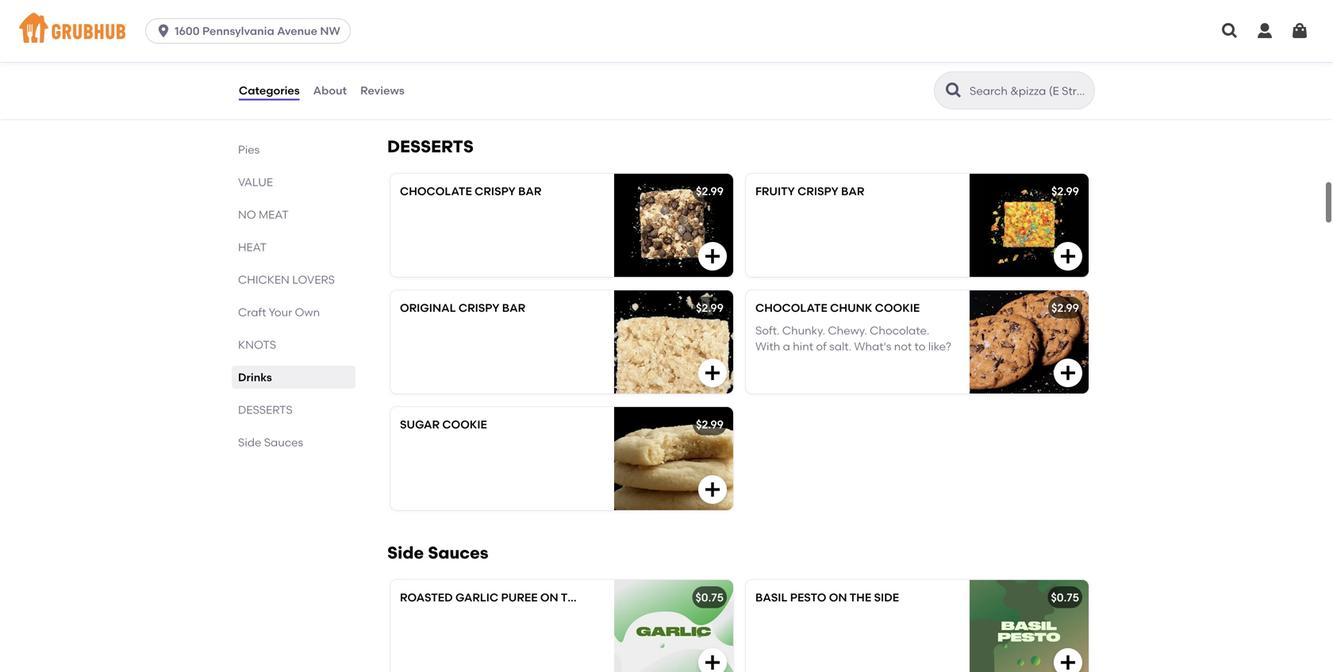 Task type: locate. For each thing, give the bounding box(es) containing it.
$0.75 for basil pesto on the side
[[1051, 591, 1079, 604]]

0 horizontal spatial sauces
[[264, 436, 303, 449]]

0 horizontal spatial on
[[540, 591, 558, 604]]

knots
[[238, 338, 276, 352]]

0 horizontal spatial $0.75
[[695, 591, 724, 604]]

1 horizontal spatial side
[[874, 591, 899, 604]]

side
[[585, 591, 610, 604], [874, 591, 899, 604]]

side sauces
[[238, 436, 303, 449], [387, 543, 488, 563]]

$2.99 for fruity crispy bar
[[1051, 185, 1079, 198]]

the right pesto
[[850, 591, 871, 604]]

value
[[238, 175, 273, 189]]

1 horizontal spatial $0.75
[[1051, 591, 1079, 604]]

1 vertical spatial sauces
[[428, 543, 488, 563]]

1 the from the left
[[561, 591, 583, 604]]

1 vertical spatial side sauces
[[387, 543, 488, 563]]

1 $0.75 from the left
[[695, 591, 724, 604]]

1 horizontal spatial side
[[387, 543, 424, 563]]

0 horizontal spatial desserts
[[238, 403, 293, 417]]

1 on from the left
[[540, 591, 558, 604]]

1 vertical spatial cookie
[[442, 418, 487, 431]]

1600
[[175, 24, 200, 38]]

sauces up garlic at the bottom
[[428, 543, 488, 563]]

cookie right sugar
[[442, 418, 487, 431]]

1 horizontal spatial cookie
[[875, 301, 920, 315]]

on right pesto
[[829, 591, 847, 604]]

chocolate chunk cookie image
[[970, 290, 1089, 394]]

desserts up 'chocolate crispy bar'
[[387, 137, 474, 157]]

basil pesto on the side
[[755, 591, 899, 604]]

1 horizontal spatial desserts
[[387, 137, 474, 157]]

on right puree
[[540, 591, 558, 604]]

side
[[238, 436, 261, 449], [387, 543, 424, 563]]

side right pesto
[[874, 591, 899, 604]]

svg image
[[1255, 21, 1274, 40], [703, 653, 722, 672], [1059, 653, 1078, 672]]

side down drinks
[[238, 436, 261, 449]]

own
[[295, 306, 320, 319]]

2 $0.75 from the left
[[1051, 591, 1079, 604]]

to
[[915, 340, 926, 353]]

1 horizontal spatial on
[[829, 591, 847, 604]]

2 horizontal spatial svg image
[[1255, 21, 1274, 40]]

chocolate for chocolate chunk cookie
[[755, 301, 828, 315]]

chocolate
[[400, 185, 472, 198], [755, 301, 828, 315]]

0 vertical spatial cookie
[[875, 301, 920, 315]]

sugar cookie
[[400, 418, 487, 431]]

desserts down drinks
[[238, 403, 293, 417]]

0 horizontal spatial side sauces
[[238, 436, 303, 449]]

what's
[[854, 340, 891, 353]]

svg image
[[1220, 21, 1240, 40], [1290, 21, 1309, 40], [156, 23, 171, 39], [703, 247, 722, 266], [1059, 247, 1078, 266], [703, 363, 722, 382], [1059, 363, 1078, 382], [703, 480, 722, 499]]

1 horizontal spatial svg image
[[1059, 653, 1078, 672]]

bar for chocolate crispy bar
[[518, 185, 542, 198]]

cookie
[[875, 301, 920, 315], [442, 418, 487, 431]]

basil
[[755, 591, 787, 604]]

nw
[[320, 24, 340, 38]]

svg image for basil pesto on the side
[[1059, 653, 1078, 672]]

0 horizontal spatial svg image
[[703, 653, 722, 672]]

sugar cookie image
[[614, 407, 733, 510]]

crispy for chocolate
[[475, 185, 516, 198]]

not
[[894, 340, 912, 353]]

roasted
[[400, 591, 453, 604]]

sauces down drinks
[[264, 436, 303, 449]]

about button
[[312, 62, 348, 119]]

roasted garlic puree on the side
[[400, 591, 610, 604]]

0 horizontal spatial side
[[585, 591, 610, 604]]

side sauces down drinks
[[238, 436, 303, 449]]

no meat
[[238, 208, 289, 221]]

nixie strawberry hibiscus sparkling water image
[[614, 1, 733, 104]]

chunk
[[830, 301, 872, 315]]

chicken
[[238, 273, 290, 286]]

$0.75
[[695, 591, 724, 604], [1051, 591, 1079, 604]]

side sauces up roasted
[[387, 543, 488, 563]]

bar
[[518, 185, 542, 198], [841, 185, 864, 198], [502, 301, 525, 315]]

1 horizontal spatial chocolate
[[755, 301, 828, 315]]

0 horizontal spatial cookie
[[442, 418, 487, 431]]

hint
[[793, 340, 813, 353]]

roasted garlic puree on the side image
[[614, 580, 733, 672]]

the
[[561, 591, 583, 604], [850, 591, 871, 604]]

original crispy bar image
[[614, 290, 733, 394]]

on
[[540, 591, 558, 604], [829, 591, 847, 604]]

0 vertical spatial desserts
[[387, 137, 474, 157]]

0 vertical spatial side
[[238, 436, 261, 449]]

1 vertical spatial chocolate
[[755, 301, 828, 315]]

$2.99 for original crispy bar
[[696, 301, 724, 315]]

side up roasted
[[387, 543, 424, 563]]

1 horizontal spatial the
[[850, 591, 871, 604]]

reviews
[[360, 84, 405, 97]]

avenue
[[277, 24, 317, 38]]

sauces
[[264, 436, 303, 449], [428, 543, 488, 563]]

$2.99 for sugar cookie
[[696, 418, 724, 431]]

pennsylvania
[[202, 24, 274, 38]]

0 vertical spatial side sauces
[[238, 436, 303, 449]]

0 horizontal spatial side
[[238, 436, 261, 449]]

the right puree
[[561, 591, 583, 604]]

desserts
[[387, 137, 474, 157], [238, 403, 293, 417]]

side right puree
[[585, 591, 610, 604]]

cookie up chocolate.
[[875, 301, 920, 315]]

0 vertical spatial chocolate
[[400, 185, 472, 198]]

crispy
[[475, 185, 516, 198], [798, 185, 838, 198], [459, 301, 499, 315]]

$2.99
[[696, 185, 724, 198], [1051, 185, 1079, 198], [696, 301, 724, 315], [1051, 301, 1079, 315], [696, 418, 724, 431]]

0 horizontal spatial the
[[561, 591, 583, 604]]

0 horizontal spatial chocolate
[[400, 185, 472, 198]]

2 the from the left
[[850, 591, 871, 604]]

1 horizontal spatial sauces
[[428, 543, 488, 563]]

heat
[[238, 240, 267, 254]]

0 vertical spatial sauces
[[264, 436, 303, 449]]

fruity crispy bar image
[[970, 174, 1089, 277]]

craft your own
[[238, 306, 320, 319]]



Task type: vqa. For each thing, say whether or not it's contained in the screenshot.
texture
no



Task type: describe. For each thing, give the bounding box(es) containing it.
soft.
[[755, 324, 780, 337]]

crispy for original
[[459, 301, 499, 315]]

crispy for fruity
[[798, 185, 838, 198]]

1600 pennsylvania avenue nw button
[[145, 18, 357, 44]]

2 side from the left
[[874, 591, 899, 604]]

1600 pennsylvania avenue nw
[[175, 24, 340, 38]]

svg image for roasted garlic puree on the side
[[703, 653, 722, 672]]

chocolate.
[[870, 324, 930, 337]]

svg image inside main navigation navigation
[[1255, 21, 1274, 40]]

your
[[269, 306, 292, 319]]

svg image inside 1600 pennsylvania avenue nw button
[[156, 23, 171, 39]]

about
[[313, 84, 347, 97]]

categories
[[239, 84, 300, 97]]

sugar
[[400, 418, 440, 431]]

like?
[[928, 340, 951, 353]]

basil pesto on the side image
[[970, 580, 1089, 672]]

$2.99 for chocolate crispy bar
[[696, 185, 724, 198]]

original crispy bar
[[400, 301, 525, 315]]

chocolate for chocolate crispy bar
[[400, 185, 472, 198]]

chicken lovers
[[238, 273, 335, 286]]

search icon image
[[944, 81, 963, 100]]

1 vertical spatial desserts
[[238, 403, 293, 417]]

craft
[[238, 306, 266, 319]]

main navigation navigation
[[0, 0, 1333, 62]]

fruity crispy bar
[[755, 185, 864, 198]]

fruity
[[755, 185, 795, 198]]

of
[[816, 340, 827, 353]]

1 horizontal spatial side sauces
[[387, 543, 488, 563]]

pesto
[[790, 591, 826, 604]]

2 on from the left
[[829, 591, 847, 604]]

1 vertical spatial side
[[387, 543, 424, 563]]

drinks
[[238, 371, 272, 384]]

reviews button
[[360, 62, 405, 119]]

chewy.
[[828, 324, 867, 337]]

no
[[238, 208, 256, 221]]

soft. chunky. chewy. chocolate. with a hint of salt. what's not to like?
[[755, 324, 951, 353]]

original
[[400, 301, 456, 315]]

categories button
[[238, 62, 300, 119]]

pies
[[238, 143, 260, 156]]

salt.
[[829, 340, 852, 353]]

chocolate crispy bar
[[400, 185, 542, 198]]

meat
[[259, 208, 289, 221]]

bar for fruity crispy bar
[[841, 185, 864, 198]]

lovers
[[292, 273, 335, 286]]

garlic
[[455, 591, 498, 604]]

chocolate crispy bar image
[[614, 174, 733, 277]]

$0.75 for roasted garlic puree on the side
[[695, 591, 724, 604]]

1 side from the left
[[585, 591, 610, 604]]

chunky.
[[782, 324, 825, 337]]

with
[[755, 340, 780, 353]]

a
[[783, 340, 790, 353]]

puree
[[501, 591, 538, 604]]

Search &pizza (E Street) search field
[[968, 83, 1090, 98]]

bar for original crispy bar
[[502, 301, 525, 315]]

chocolate chunk cookie
[[755, 301, 920, 315]]



